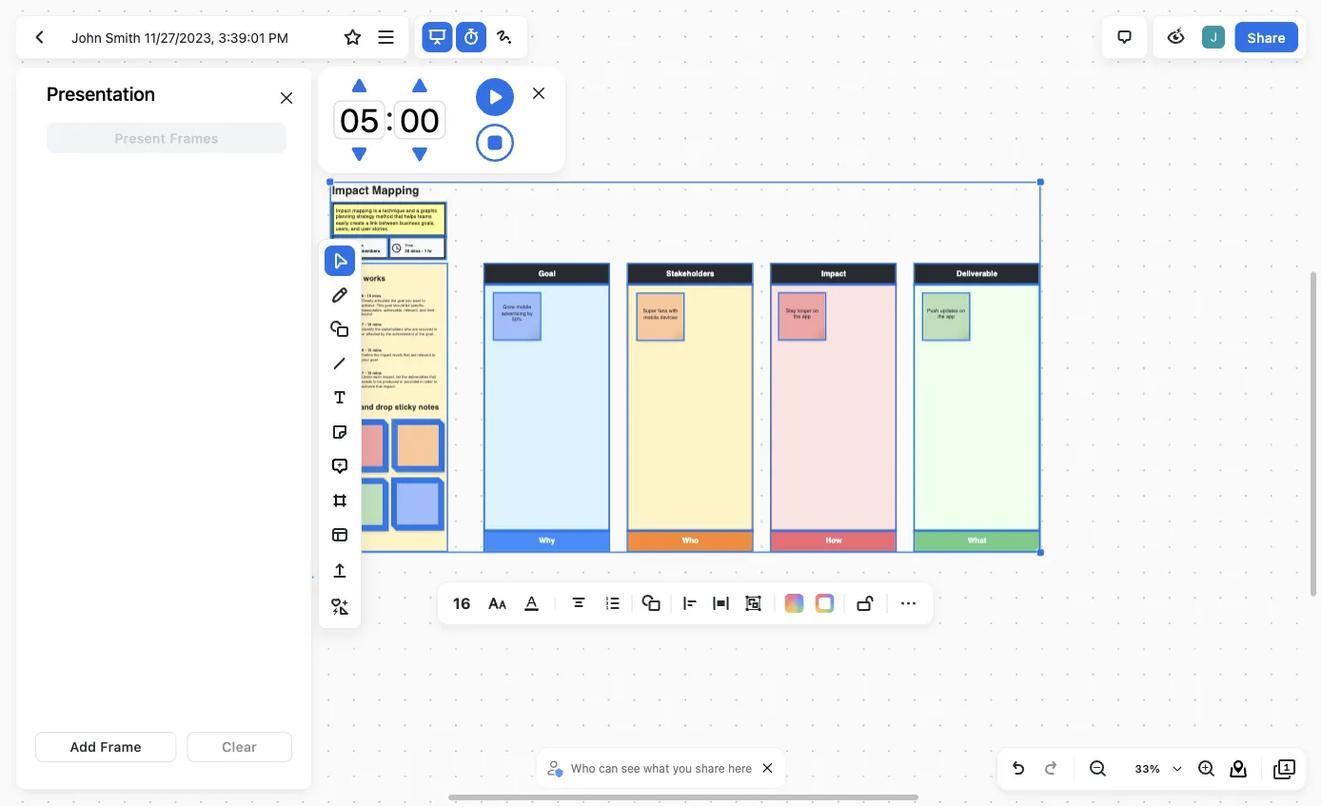 Task type: vqa. For each thing, say whether or not it's contained in the screenshot.
Close Image
no



Task type: describe. For each thing, give the bounding box(es) containing it.
shape image
[[640, 592, 663, 615]]

dashboard image
[[28, 26, 50, 49]]

33
[[1135, 763, 1150, 775]]

fill menu item
[[785, 594, 804, 613]]

increment minute image
[[352, 77, 367, 94]]

stop image
[[476, 124, 514, 162]]

lock image
[[854, 592, 877, 615]]

33 %
[[1135, 763, 1160, 775]]

who can see what you share here
[[571, 762, 752, 775]]

increment seconds image
[[412, 77, 427, 94]]

presentation
[[47, 82, 155, 105]]

you
[[673, 762, 692, 775]]

minute, stepper number field
[[333, 100, 386, 139]]

start image
[[476, 78, 514, 116]]

here
[[728, 762, 752, 775]]

zoom out image
[[1086, 758, 1109, 781]]

16 button
[[446, 588, 478, 619]]

align image
[[679, 592, 702, 615]]

can
[[599, 762, 618, 775]]

timer image
[[460, 26, 482, 49]]

present image
[[426, 26, 449, 49]]

comment panel image
[[1113, 26, 1136, 49]]

mini map image
[[1227, 758, 1250, 781]]

more options image
[[375, 26, 398, 49]]

format styles image
[[486, 591, 509, 616]]

share button
[[1235, 22, 1298, 52]]

upload image
[[328, 560, 351, 583]]

zoom in image
[[1195, 758, 1218, 781]]

see
[[621, 762, 640, 775]]

pages image
[[1274, 758, 1297, 781]]



Task type: locate. For each thing, give the bounding box(es) containing it.
who
[[571, 762, 595, 775]]

share
[[1248, 29, 1286, 45]]

add frame button
[[35, 732, 177, 763]]

share
[[695, 762, 725, 775]]

%
[[1150, 763, 1160, 775]]

star this whiteboard image
[[341, 26, 364, 49]]

more image
[[897, 592, 920, 615]]

laser image
[[493, 26, 516, 49]]

add
[[70, 739, 96, 755]]

all eyes on me image
[[1165, 26, 1188, 49]]

what
[[644, 762, 670, 775]]

more tools image
[[328, 596, 351, 619]]

frame
[[100, 739, 142, 755]]

Document name text field
[[57, 22, 334, 52]]

decrement minute image
[[352, 146, 367, 163]]

:
[[386, 96, 394, 138]]

seconds, stepper number field
[[394, 100, 446, 139]]

undo image
[[1007, 758, 1030, 781]]

group group
[[738, 588, 769, 619]]

text align image
[[567, 592, 590, 615]]

lock element
[[851, 588, 881, 619]]

list image
[[601, 592, 624, 615]]

who can see what you share here button
[[544, 754, 757, 782]]

group image
[[742, 592, 765, 615]]

text color image
[[520, 592, 543, 615]]

templates image
[[328, 524, 351, 546]]

distribute image
[[710, 592, 733, 615]]

add frame
[[70, 739, 142, 755]]

16
[[453, 594, 471, 612]]



